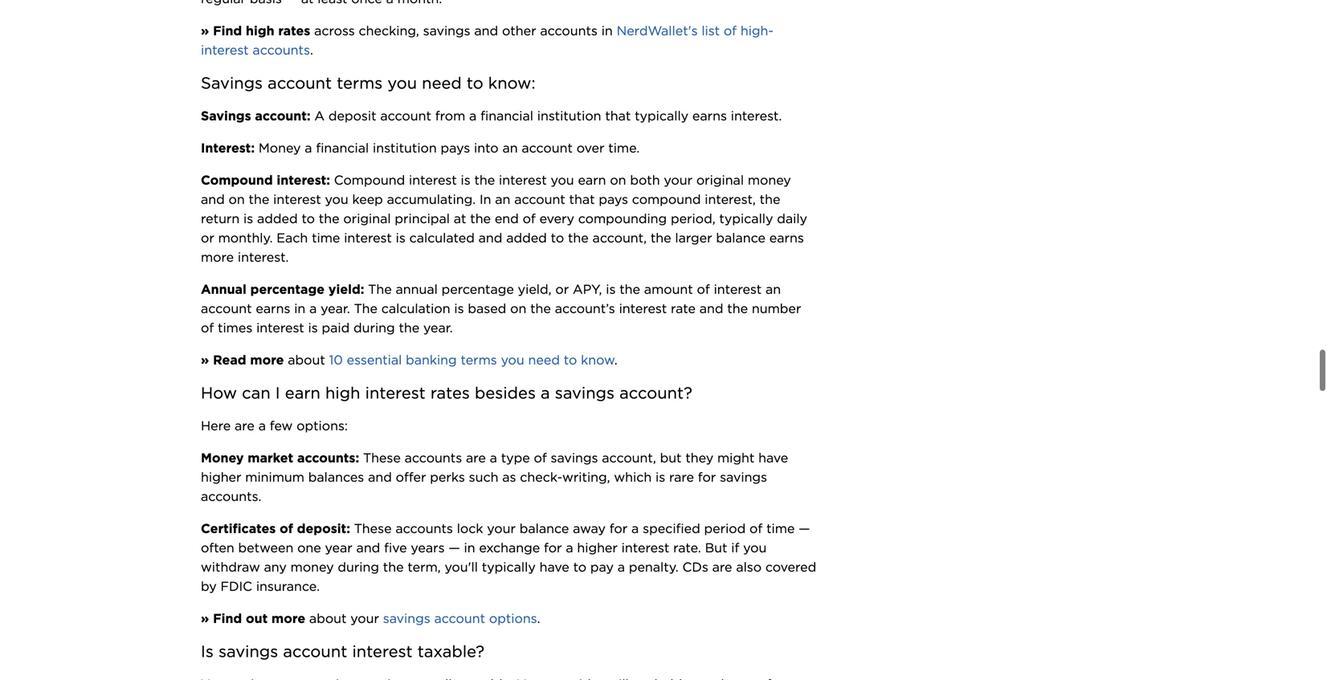 Task type: vqa. For each thing, say whether or not it's contained in the screenshot.
larger at top right
yes



Task type: describe. For each thing, give the bounding box(es) containing it.
annual
[[201, 282, 247, 297]]

the left the number
[[727, 301, 748, 317]]

2 horizontal spatial in
[[602, 23, 613, 39]]

minimum
[[245, 470, 304, 485]]

at
[[454, 211, 466, 227]]

1 horizontal spatial financial
[[481, 108, 533, 124]]

yield,
[[518, 282, 552, 297]]

certificates of deposit:
[[201, 521, 350, 537]]

a
[[314, 108, 325, 124]]

account inside the annual percentage yield, or apy, is the amount of interest an account earns in a year. the calculation is based on the account's interest rate and the number of times interest is paid during the year.
[[201, 301, 252, 317]]

cds
[[683, 560, 709, 575]]

savings account options link
[[383, 611, 537, 627]]

banking
[[406, 352, 457, 368]]

1 vertical spatial need
[[528, 352, 560, 368]]

larger
[[675, 230, 712, 246]]

you'll
[[445, 560, 478, 575]]

yield:
[[329, 282, 364, 297]]

in inside these accounts lock your balance away for a specified period of time — often between one year and five years — in exchange for a higher interest rate. but if you withdraw any money during the term, you'll typically have to pay a penalty. cds are also covered by fdic insurance.
[[464, 540, 475, 556]]

and inside the annual percentage yield, or apy, is the amount of interest an account earns in a year. the calculation is based on the account's interest rate and the number of times interest is paid during the year.
[[700, 301, 724, 317]]

of right amount on the top of the page
[[697, 282, 710, 297]]

0 horizontal spatial institution
[[373, 140, 437, 156]]

of inside these accounts lock your balance away for a specified period of time — often between one year and five years — in exchange for a higher interest rate. but if you withdraw any money during the term, you'll typically have to pay a penalty. cds are also covered by fdic insurance.
[[750, 521, 763, 537]]

return
[[201, 211, 240, 227]]

is up at
[[461, 172, 471, 188]]

0 vertical spatial pays
[[441, 140, 470, 156]]

0 vertical spatial high
[[246, 23, 274, 39]]

exchange
[[479, 540, 540, 556]]

away
[[573, 521, 606, 537]]

you inside these accounts lock your balance away for a specified period of time — often between one year and five years — in exchange for a higher interest rate. but if you withdraw any money during the term, you'll typically have to pay a penalty. cds are also covered by fdic insurance.
[[743, 540, 767, 556]]

0 horizontal spatial —
[[449, 540, 460, 556]]

balances
[[308, 470, 364, 485]]

savings up writing,
[[551, 450, 598, 466]]

or inside the annual percentage yield, or apy, is the amount of interest an account earns in a year. the calculation is based on the account's interest rate and the number of times interest is paid during the year.
[[555, 282, 569, 297]]

1 horizontal spatial money
[[259, 140, 301, 156]]

have inside the these accounts are a type of savings account, but they might have higher minimum balances and offer perks such as check-writing, which is rare for savings accounts.
[[759, 450, 788, 466]]

savings for savings account terms you need to know:
[[201, 74, 263, 93]]

as
[[502, 470, 516, 485]]

by
[[201, 579, 217, 595]]

compound for interest:
[[201, 172, 273, 188]]

certificates
[[201, 521, 276, 537]]

year
[[325, 540, 353, 556]]

is left 'paid'
[[308, 320, 318, 336]]

besides
[[475, 384, 536, 403]]

penalty.
[[629, 560, 679, 575]]

other
[[502, 23, 536, 39]]

to up each
[[302, 211, 315, 227]]

more inside compound interest is the interest you earn on both your original money and on the interest you keep accumulating. in an account that pays compound interest, the return is added to the original principal at the end of every compounding period, typically daily or monthly. each time interest is calculated and added to the account, the larger balance earns more interest.
[[201, 250, 234, 265]]

based
[[468, 301, 506, 317]]

for inside the these accounts are a type of savings account, but they might have higher minimum balances and offer perks such as check-writing, which is rare for savings accounts.
[[698, 470, 716, 485]]

amount
[[644, 282, 693, 297]]

account?
[[620, 384, 693, 403]]

these for offer
[[363, 450, 401, 466]]

type
[[501, 450, 530, 466]]

here are a few options:
[[201, 418, 348, 434]]

savings down term,
[[383, 611, 430, 627]]

have inside these accounts lock your balance away for a specified period of time — often between one year and five years — in exchange for a higher interest rate. but if you withdraw any money during the term, you'll typically have to pay a penalty. cds are also covered by fdic insurance.
[[540, 560, 569, 575]]

essential
[[347, 352, 402, 368]]

an inside compound interest is the interest you earn on both your original money and on the interest you keep accumulating. in an account that pays compound interest, the return is added to the original principal at the end of every compounding period, typically daily or monthly. each time interest is calculated and added to the account, the larger balance earns more interest.
[[495, 192, 511, 207]]

» for » find high rates across checking, savings and other accounts in
[[201, 23, 209, 39]]

offer
[[396, 470, 426, 485]]

0 vertical spatial added
[[257, 211, 298, 227]]

across
[[314, 23, 355, 39]]

interest inside these accounts lock your balance away for a specified period of time — often between one year and five years — in exchange for a higher interest rate. but if you withdraw any money during the term, you'll typically have to pay a penalty. cds are also covered by fdic insurance.
[[622, 540, 670, 556]]

account left over on the left top of page
[[522, 140, 573, 156]]

interest:
[[277, 172, 330, 188]]

10
[[329, 352, 343, 368]]

savings account: a deposit account from a financial institution that typically earns interest.
[[201, 108, 782, 124]]

is up monthly.
[[243, 211, 253, 227]]

paid
[[322, 320, 350, 336]]

compounding
[[578, 211, 667, 227]]

and inside the these accounts are a type of savings account, but they might have higher minimum balances and offer perks such as check-writing, which is rare for savings accounts.
[[368, 470, 392, 485]]

account, inside the these accounts are a type of savings account, but they might have higher minimum balances and offer perks such as check-writing, which is rare for savings accounts.
[[602, 450, 656, 466]]

time inside these accounts lock your balance away for a specified period of time — often between one year and five years — in exchange for a higher interest rate. but if you withdraw any money during the term, you'll typically have to pay a penalty. cds are also covered by fdic insurance.
[[767, 521, 795, 537]]

rate
[[671, 301, 696, 317]]

your inside compound interest is the interest you earn on both your original money and on the interest you keep accumulating. in an account that pays compound interest, the return is added to the original principal at the end of every compounding period, typically daily or monthly. each time interest is calculated and added to the account, the larger balance earns more interest.
[[664, 172, 693, 188]]

0 vertical spatial typically
[[635, 108, 689, 124]]

accounts right other
[[540, 23, 598, 39]]

» for » read more about 10 essential banking terms you need to know .
[[201, 352, 209, 368]]

balance inside compound interest is the interest you earn on both your original money and on the interest you keep accumulating. in an account that pays compound interest, the return is added to the original principal at the end of every compounding period, typically daily or monthly. each time interest is calculated and added to the account, the larger balance earns more interest.
[[716, 230, 766, 246]]

1 horizontal spatial earns
[[692, 108, 727, 124]]

you up the besides
[[501, 352, 524, 368]]

earns inside the annual percentage yield, or apy, is the amount of interest an account earns in a year. the calculation is based on the account's interest rate and the number of times interest is paid during the year.
[[256, 301, 290, 317]]

savings down out
[[219, 642, 278, 662]]

monthly.
[[218, 230, 273, 246]]

0 horizontal spatial on
[[229, 192, 245, 207]]

0 vertical spatial original
[[696, 172, 744, 188]]

every
[[540, 211, 574, 227]]

calculated
[[409, 230, 475, 246]]

how
[[201, 384, 237, 403]]

compound interest:
[[201, 172, 330, 188]]

percentage inside the annual percentage yield, or apy, is the amount of interest an account earns in a year. the calculation is based on the account's interest rate and the number of times interest is paid during the year.
[[442, 282, 514, 297]]

writing,
[[562, 470, 610, 485]]

» read more about 10 essential banking terms you need to know .
[[201, 352, 618, 368]]

of up between
[[280, 521, 293, 537]]

nerdwallet's list of high- interest accounts
[[201, 23, 774, 58]]

account inside compound interest is the interest you earn on both your original money and on the interest you keep accumulating. in an account that pays compound interest, the return is added to the original principal at the end of every compounding period, typically daily or monthly. each time interest is calculated and added to the account, the larger balance earns more interest.
[[514, 192, 565, 207]]

and down end
[[479, 230, 502, 246]]

the down interest:
[[319, 211, 340, 227]]

account up taxable?
[[434, 611, 485, 627]]

0 horizontal spatial earn
[[285, 384, 321, 403]]

annual percentage yield:
[[201, 282, 364, 297]]

pays inside compound interest is the interest you earn on both your original money and on the interest you keep accumulating. in an account that pays compound interest, the return is added to the original principal at the end of every compounding period, typically daily or monthly. each time interest is calculated and added to the account, the larger balance earns more interest.
[[599, 192, 628, 207]]

savings for savings account: a deposit account from a financial institution that typically earns interest.
[[201, 108, 251, 124]]

money market accounts:
[[201, 450, 359, 466]]

1 horizontal spatial .
[[537, 611, 540, 627]]

earns inside compound interest is the interest you earn on both your original money and on the interest you keep accumulating. in an account that pays compound interest, the return is added to the original principal at the end of every compounding period, typically daily or monthly. each time interest is calculated and added to the account, the larger balance earns more interest.
[[770, 230, 804, 246]]

2 vertical spatial your
[[351, 611, 379, 627]]

such
[[469, 470, 499, 485]]

time.
[[608, 140, 640, 156]]

apy,
[[573, 282, 602, 297]]

list
[[702, 23, 720, 39]]

might
[[717, 450, 755, 466]]

but
[[705, 540, 728, 556]]

period
[[704, 521, 746, 537]]

1 horizontal spatial high
[[325, 384, 360, 403]]

balance inside these accounts lock your balance away for a specified period of time — often between one year and five years — in exchange for a higher interest rate. but if you withdraw any money during the term, you'll typically have to pay a penalty. cds are also covered by fdic insurance.
[[520, 521, 569, 537]]

rare
[[669, 470, 694, 485]]

i
[[275, 384, 280, 403]]

here
[[201, 418, 231, 434]]

1 horizontal spatial institution
[[537, 108, 601, 124]]

1 vertical spatial for
[[610, 521, 628, 537]]

account:
[[255, 108, 311, 124]]

and up return
[[201, 192, 225, 207]]

2 vertical spatial more
[[272, 611, 305, 627]]

the left larger
[[651, 230, 671, 246]]

10 essential banking terms you need to know link
[[329, 352, 614, 368]]

0 horizontal spatial financial
[[316, 140, 369, 156]]

interest. inside compound interest is the interest you earn on both your original money and on the interest you keep accumulating. in an account that pays compound interest, the return is added to the original principal at the end of every compounding period, typically daily or monthly. each time interest is calculated and added to the account, the larger balance earns more interest.
[[238, 250, 289, 265]]

0 horizontal spatial terms
[[337, 74, 383, 93]]

of inside nerdwallet's list of high- interest accounts
[[724, 23, 737, 39]]

0 vertical spatial an
[[503, 140, 518, 156]]

account up interest: money a financial institution pays into an account over time.
[[380, 108, 431, 124]]

fdic
[[221, 579, 252, 595]]

the down "yield,"
[[530, 301, 551, 317]]

calculation
[[381, 301, 450, 317]]

these for year
[[354, 521, 392, 537]]

out
[[246, 611, 268, 627]]

lock
[[457, 521, 483, 537]]

money inside these accounts lock your balance away for a specified period of time — often between one year and five years — in exchange for a higher interest rate. but if you withdraw any money during the term, you'll typically have to pay a penalty. cds are also covered by fdic insurance.
[[291, 560, 334, 575]]

you up every at top left
[[551, 172, 574, 188]]

term,
[[408, 560, 441, 575]]

compound
[[632, 192, 701, 207]]

savings right checking,
[[423, 23, 471, 39]]

1 vertical spatial terms
[[461, 352, 497, 368]]

read
[[213, 352, 246, 368]]

accumulating.
[[387, 192, 476, 207]]

0 horizontal spatial .
[[310, 42, 313, 58]]

savings down know
[[555, 384, 615, 403]]

a down away
[[566, 540, 573, 556]]

0 vertical spatial the
[[368, 282, 392, 297]]

specified
[[643, 521, 700, 537]]

a inside the annual percentage yield, or apy, is the amount of interest an account earns in a year. the calculation is based on the account's interest rate and the number of times interest is paid during the year.
[[309, 301, 317, 317]]

is down principal
[[396, 230, 406, 246]]

a left few
[[258, 418, 266, 434]]

the down calculation
[[399, 320, 420, 336]]

a right from
[[469, 108, 477, 124]]

interest: money a financial institution pays into an account over time.
[[201, 140, 640, 156]]

the down compound interest:
[[249, 192, 269, 207]]

your inside these accounts lock your balance away for a specified period of time — often between one year and five years — in exchange for a higher interest rate. but if you withdraw any money during the term, you'll typically have to pay a penalty. cds are also covered by fdic insurance.
[[487, 521, 516, 537]]

in
[[480, 192, 491, 207]]

can
[[242, 384, 271, 403]]

rate.
[[673, 540, 701, 556]]

a up interest:
[[305, 140, 312, 156]]

1 horizontal spatial rates
[[431, 384, 470, 403]]

keep
[[352, 192, 383, 207]]

1 vertical spatial .
[[614, 352, 618, 368]]

checking,
[[359, 23, 419, 39]]

find for high
[[213, 23, 242, 39]]

a left the specified
[[632, 521, 639, 537]]

five
[[384, 540, 407, 556]]

typically inside compound interest is the interest you earn on both your original money and on the interest you keep accumulating. in an account that pays compound interest, the return is added to the original principal at the end of every compounding period, typically daily or monthly. each time interest is calculated and added to the account, the larger balance earns more interest.
[[719, 211, 773, 227]]

is left based
[[454, 301, 464, 317]]

few
[[270, 418, 293, 434]]

0 vertical spatial year.
[[321, 301, 350, 317]]

the up the daily
[[760, 192, 781, 207]]

to down every at top left
[[551, 230, 564, 246]]

which
[[614, 470, 652, 485]]



Task type: locate. For each thing, give the bounding box(es) containing it.
0 horizontal spatial rates
[[278, 23, 310, 39]]

compound inside compound interest is the interest you earn on both your original money and on the interest you keep accumulating. in an account that pays compound interest, the return is added to the original principal at the end of every compounding period, typically daily or monthly. each time interest is calculated and added to the account, the larger balance earns more interest.
[[334, 172, 405, 188]]

rates
[[278, 23, 310, 39], [431, 384, 470, 403]]

0 horizontal spatial or
[[201, 230, 214, 246]]

to left pay
[[573, 560, 587, 575]]

0 vertical spatial on
[[610, 172, 626, 188]]

2 vertical spatial »
[[201, 611, 209, 627]]

1 horizontal spatial terms
[[461, 352, 497, 368]]

into
[[474, 140, 499, 156]]

an up the number
[[766, 282, 781, 297]]

are up such
[[466, 450, 486, 466]]

know:
[[488, 74, 536, 93]]

earn
[[578, 172, 606, 188], [285, 384, 321, 403]]

money inside compound interest is the interest you earn on both your original money and on the interest you keep accumulating. in an account that pays compound interest, the return is added to the original principal at the end of every compounding period, typically daily or monthly. each time interest is calculated and added to the account, the larger balance earns more interest.
[[748, 172, 791, 188]]

0 horizontal spatial pays
[[441, 140, 470, 156]]

need up from
[[422, 74, 462, 93]]

percentage
[[250, 282, 325, 297], [442, 282, 514, 297]]

more up i
[[250, 352, 284, 368]]

compound for interest
[[334, 172, 405, 188]]

institution down from
[[373, 140, 437, 156]]

0 vertical spatial in
[[602, 23, 613, 39]]

or down return
[[201, 230, 214, 246]]

1 vertical spatial balance
[[520, 521, 569, 537]]

deposit
[[328, 108, 376, 124]]

0 vertical spatial .
[[310, 42, 313, 58]]

higher inside these accounts lock your balance away for a specified period of time — often between one year and five years — in exchange for a higher interest rate. but if you withdraw any money during the term, you'll typically have to pay a penalty. cds are also covered by fdic insurance.
[[577, 540, 618, 556]]

year. down calculation
[[423, 320, 453, 336]]

to
[[467, 74, 483, 93], [302, 211, 315, 227], [551, 230, 564, 246], [564, 352, 577, 368], [573, 560, 587, 575]]

know
[[581, 352, 614, 368]]

1 vertical spatial time
[[767, 521, 795, 537]]

pays left 'into'
[[441, 140, 470, 156]]

accounts inside nerdwallet's list of high- interest accounts
[[253, 42, 310, 58]]

2 vertical spatial are
[[712, 560, 732, 575]]

are inside these accounts lock your balance away for a specified period of time — often between one year and five years — in exchange for a higher interest rate. but if you withdraw any money during the term, you'll typically have to pay a penalty. cds are also covered by fdic insurance.
[[712, 560, 732, 575]]

about
[[288, 352, 325, 368], [309, 611, 347, 627]]

earns
[[692, 108, 727, 124], [770, 230, 804, 246], [256, 301, 290, 317]]

1 vertical spatial savings
[[201, 108, 251, 124]]

are right here
[[235, 418, 255, 434]]

1 horizontal spatial interest.
[[731, 108, 782, 124]]

the up in at the top of page
[[474, 172, 495, 188]]

1 horizontal spatial in
[[464, 540, 475, 556]]

0 horizontal spatial that
[[569, 192, 595, 207]]

an inside the annual percentage yield, or apy, is the amount of interest an account earns in a year. the calculation is based on the account's interest rate and the number of times interest is paid during the year.
[[766, 282, 781, 297]]

0 vertical spatial or
[[201, 230, 214, 246]]

that inside compound interest is the interest you earn on both your original money and on the interest you keep accumulating. in an account that pays compound interest, the return is added to the original principal at the end of every compounding period, typically daily or monthly. each time interest is calculated and added to the account, the larger balance earns more interest.
[[569, 192, 595, 207]]

0 vertical spatial terms
[[337, 74, 383, 93]]

of right the list
[[724, 23, 737, 39]]

that up every at top left
[[569, 192, 595, 207]]

or inside compound interest is the interest you earn on both your original money and on the interest you keep accumulating. in an account that pays compound interest, the return is added to the original principal at the end of every compounding period, typically daily or monthly. each time interest is calculated and added to the account, the larger balance earns more interest.
[[201, 230, 214, 246]]

nerdwallet's
[[617, 23, 698, 39]]

account's
[[555, 301, 615, 317]]

0 horizontal spatial for
[[544, 540, 562, 556]]

pays up the compounding
[[599, 192, 628, 207]]

0 horizontal spatial money
[[201, 450, 244, 466]]

financial down deposit
[[316, 140, 369, 156]]

2 compound from the left
[[334, 172, 405, 188]]

in down lock
[[464, 540, 475, 556]]

account up every at top left
[[514, 192, 565, 207]]

money down account:
[[259, 140, 301, 156]]

1 » from the top
[[201, 23, 209, 39]]

» find out more about your savings account options .
[[201, 611, 540, 627]]

0 vertical spatial earn
[[578, 172, 606, 188]]

typically down the interest,
[[719, 211, 773, 227]]

and left five
[[356, 540, 380, 556]]

to up savings account: a deposit account from a financial institution that typically earns interest. on the top of page
[[467, 74, 483, 93]]

1 vertical spatial find
[[213, 611, 242, 627]]

on inside the annual percentage yield, or apy, is the amount of interest an account earns in a year. the calculation is based on the account's interest rate and the number of times interest is paid during the year.
[[510, 301, 526, 317]]

2 horizontal spatial your
[[664, 172, 693, 188]]

0 vertical spatial higher
[[201, 470, 241, 485]]

— up you'll
[[449, 540, 460, 556]]

0 vertical spatial find
[[213, 23, 242, 39]]

from
[[435, 108, 465, 124]]

0 horizontal spatial time
[[312, 230, 340, 246]]

2 savings from the top
[[201, 108, 251, 124]]

2 horizontal spatial earns
[[770, 230, 804, 246]]

is
[[201, 642, 214, 662]]

0 vertical spatial more
[[201, 250, 234, 265]]

1 find from the top
[[213, 23, 242, 39]]

a right the besides
[[541, 384, 550, 403]]

over
[[577, 140, 605, 156]]

typically inside these accounts lock your balance away for a specified period of time — often between one year and five years — in exchange for a higher interest rate. but if you withdraw any money during the term, you'll typically have to pay a penalty. cds are also covered by fdic insurance.
[[482, 560, 536, 575]]

they
[[686, 450, 714, 466]]

1 horizontal spatial have
[[759, 450, 788, 466]]

to inside these accounts lock your balance away for a specified period of time — often between one year and five years — in exchange for a higher interest rate. but if you withdraw any money during the term, you'll typically have to pay a penalty. cds are also covered by fdic insurance.
[[573, 560, 587, 575]]

2 percentage from the left
[[442, 282, 514, 297]]

compound
[[201, 172, 273, 188], [334, 172, 405, 188]]

1 compound from the left
[[201, 172, 273, 188]]

year. up 'paid'
[[321, 301, 350, 317]]

1 percentage from the left
[[250, 282, 325, 297]]

1 vertical spatial rates
[[431, 384, 470, 403]]

money
[[259, 140, 301, 156], [201, 450, 244, 466]]

0 horizontal spatial money
[[291, 560, 334, 575]]

0 vertical spatial time
[[312, 230, 340, 246]]

about up is savings account interest taxable?
[[309, 611, 347, 627]]

is
[[461, 172, 471, 188], [243, 211, 253, 227], [396, 230, 406, 246], [606, 282, 616, 297], [454, 301, 464, 317], [308, 320, 318, 336], [656, 470, 665, 485]]

1 vertical spatial are
[[466, 450, 486, 466]]

interest
[[201, 42, 249, 58], [409, 172, 457, 188], [499, 172, 547, 188], [273, 192, 321, 207], [344, 230, 392, 246], [714, 282, 762, 297], [619, 301, 667, 317], [256, 320, 304, 336], [365, 384, 426, 403], [622, 540, 670, 556], [352, 642, 413, 662]]

these inside these accounts lock your balance away for a specified period of time — often between one year and five years — in exchange for a higher interest rate. but if you withdraw any money during the term, you'll typically have to pay a penalty. cds are also covered by fdic insurance.
[[354, 521, 392, 537]]

1 vertical spatial on
[[229, 192, 245, 207]]

»
[[201, 23, 209, 39], [201, 352, 209, 368], [201, 611, 209, 627]]

of left times
[[201, 320, 214, 336]]

money down one
[[291, 560, 334, 575]]

0 vertical spatial —
[[799, 521, 810, 537]]

percentage up based
[[442, 282, 514, 297]]

of
[[724, 23, 737, 39], [523, 211, 536, 227], [697, 282, 710, 297], [201, 320, 214, 336], [534, 450, 547, 466], [280, 521, 293, 537], [750, 521, 763, 537]]

higher inside the these accounts are a type of savings account, but they might have higher minimum balances and offer perks such as check-writing, which is rare for savings accounts.
[[201, 470, 241, 485]]

earn down over on the left top of page
[[578, 172, 606, 188]]

find
[[213, 23, 242, 39], [213, 611, 242, 627]]

need up the besides
[[528, 352, 560, 368]]

3 » from the top
[[201, 611, 209, 627]]

2 vertical spatial on
[[510, 301, 526, 317]]

1 vertical spatial added
[[506, 230, 547, 246]]

in inside the annual percentage yield, or apy, is the amount of interest an account earns in a year. the calculation is based on the account's interest rate and the number of times interest is paid during the year.
[[294, 301, 306, 317]]

in
[[602, 23, 613, 39], [294, 301, 306, 317], [464, 540, 475, 556]]

savings
[[201, 74, 263, 93], [201, 108, 251, 124]]

a
[[469, 108, 477, 124], [305, 140, 312, 156], [309, 301, 317, 317], [541, 384, 550, 403], [258, 418, 266, 434], [490, 450, 497, 466], [632, 521, 639, 537], [566, 540, 573, 556], [618, 560, 625, 575]]

higher
[[201, 470, 241, 485], [577, 540, 618, 556]]

during inside the annual percentage yield, or apy, is the amount of interest an account earns in a year. the calculation is based on the account's interest rate and the number of times interest is paid during the year.
[[354, 320, 395, 336]]

need
[[422, 74, 462, 93], [528, 352, 560, 368]]

deposit:
[[297, 521, 350, 537]]

the down yield: at the top of page
[[354, 301, 378, 317]]

1 vertical spatial financial
[[316, 140, 369, 156]]

1 horizontal spatial percentage
[[442, 282, 514, 297]]

0 vertical spatial money
[[259, 140, 301, 156]]

1 vertical spatial in
[[294, 301, 306, 317]]

how can i earn high interest rates besides a savings account?
[[201, 384, 693, 403]]

accounts up years
[[396, 521, 453, 537]]

balance down the interest,
[[716, 230, 766, 246]]

you left the keep
[[325, 192, 348, 207]]

0 vertical spatial are
[[235, 418, 255, 434]]

2 vertical spatial .
[[537, 611, 540, 627]]

have left pay
[[540, 560, 569, 575]]

savings
[[423, 23, 471, 39], [555, 384, 615, 403], [551, 450, 598, 466], [720, 470, 767, 485], [383, 611, 430, 627], [219, 642, 278, 662]]

0 vertical spatial financial
[[481, 108, 533, 124]]

percentage down each
[[250, 282, 325, 297]]

2 horizontal spatial for
[[698, 470, 716, 485]]

0 vertical spatial interest.
[[731, 108, 782, 124]]

these up offer
[[363, 450, 401, 466]]

high-
[[741, 23, 774, 39]]

original up the interest,
[[696, 172, 744, 188]]

rates down banking
[[431, 384, 470, 403]]

terms up deposit
[[337, 74, 383, 93]]

and left offer
[[368, 470, 392, 485]]

0 vertical spatial that
[[605, 108, 631, 124]]

1 horizontal spatial balance
[[716, 230, 766, 246]]

high left across
[[246, 23, 274, 39]]

perks
[[430, 470, 465, 485]]

end
[[495, 211, 519, 227]]

of right period
[[750, 521, 763, 537]]

1 vertical spatial or
[[555, 282, 569, 297]]

2 horizontal spatial .
[[614, 352, 618, 368]]

an right 'into'
[[503, 140, 518, 156]]

account down » find out more about your savings account options .
[[283, 642, 347, 662]]

0 vertical spatial about
[[288, 352, 325, 368]]

during for the
[[354, 320, 395, 336]]

high
[[246, 23, 274, 39], [325, 384, 360, 403]]

the left amount on the top of the page
[[620, 282, 640, 297]]

for
[[698, 470, 716, 485], [610, 521, 628, 537], [544, 540, 562, 556]]

interest:
[[201, 140, 255, 156]]

accounts up perks
[[405, 450, 462, 466]]

about left '10'
[[288, 352, 325, 368]]

1 vertical spatial account,
[[602, 450, 656, 466]]

are
[[235, 418, 255, 434], [466, 450, 486, 466], [712, 560, 732, 575]]

an right in at the top of page
[[495, 192, 511, 207]]

during for and
[[338, 560, 379, 575]]

1 horizontal spatial need
[[528, 352, 560, 368]]

and inside these accounts lock your balance away for a specified period of time — often between one year and five years — in exchange for a higher interest rate. but if you withdraw any money during the term, you'll typically have to pay a penalty. cds are also covered by fdic insurance.
[[356, 540, 380, 556]]

more
[[201, 250, 234, 265], [250, 352, 284, 368], [272, 611, 305, 627]]

2 vertical spatial typically
[[482, 560, 536, 575]]

0 horizontal spatial added
[[257, 211, 298, 227]]

account,
[[593, 230, 647, 246], [602, 450, 656, 466]]

0 vertical spatial institution
[[537, 108, 601, 124]]

2 » from the top
[[201, 352, 209, 368]]

accounts inside these accounts lock your balance away for a specified period of time — often between one year and five years — in exchange for a higher interest rate. but if you withdraw any money during the term, you'll typically have to pay a penalty. cds are also covered by fdic insurance.
[[396, 521, 453, 537]]

the down in at the top of page
[[470, 211, 491, 227]]

1 vertical spatial money
[[201, 450, 244, 466]]

interest inside nerdwallet's list of high- interest accounts
[[201, 42, 249, 58]]

that
[[605, 108, 631, 124], [569, 192, 595, 207]]

daily
[[777, 211, 807, 227]]

1 horizontal spatial or
[[555, 282, 569, 297]]

0 horizontal spatial balance
[[520, 521, 569, 537]]

0 horizontal spatial original
[[343, 211, 391, 227]]

these
[[363, 450, 401, 466], [354, 521, 392, 537]]

terms up the besides
[[461, 352, 497, 368]]

1 vertical spatial high
[[325, 384, 360, 403]]

find for out
[[213, 611, 242, 627]]

1 vertical spatial the
[[354, 301, 378, 317]]

each
[[277, 230, 308, 246]]

balance up exchange
[[520, 521, 569, 537]]

that up time.
[[605, 108, 631, 124]]

and left other
[[474, 23, 498, 39]]

1 horizontal spatial year.
[[423, 320, 453, 336]]

original
[[696, 172, 744, 188], [343, 211, 391, 227]]

» find high rates across checking, savings and other accounts in
[[201, 23, 617, 39]]

. down account's
[[614, 352, 618, 368]]

2 vertical spatial earns
[[256, 301, 290, 317]]

1 horizontal spatial earn
[[578, 172, 606, 188]]

0 vertical spatial for
[[698, 470, 716, 485]]

. down these accounts lock your balance away for a specified period of time — often between one year and five years — in exchange for a higher interest rate. but if you withdraw any money during the term, you'll typically have to pay a penalty. cds are also covered by fdic insurance.
[[537, 611, 540, 627]]

during inside these accounts lock your balance away for a specified period of time — often between one year and five years — in exchange for a higher interest rate. but if you withdraw any money during the term, you'll typically have to pay a penalty. cds are also covered by fdic insurance.
[[338, 560, 379, 575]]

balance
[[716, 230, 766, 246], [520, 521, 569, 537]]

account, inside compound interest is the interest you earn on both your original money and on the interest you keep accumulating. in an account that pays compound interest, the return is added to the original principal at the end of every compounding period, typically daily or monthly. each time interest is calculated and added to the account, the larger balance earns more interest.
[[593, 230, 647, 246]]

1 horizontal spatial compound
[[334, 172, 405, 188]]

.
[[310, 42, 313, 58], [614, 352, 618, 368], [537, 611, 540, 627]]

savings down might
[[720, 470, 767, 485]]

1 vertical spatial year.
[[423, 320, 453, 336]]

principal
[[395, 211, 450, 227]]

options
[[489, 611, 537, 627]]

2 vertical spatial an
[[766, 282, 781, 297]]

but
[[660, 450, 682, 466]]

you right the if
[[743, 540, 767, 556]]

2 horizontal spatial on
[[610, 172, 626, 188]]

are inside the these accounts are a type of savings account, but they might have higher minimum balances and offer perks such as check-writing, which is rare for savings accounts.
[[466, 450, 486, 466]]

you down » find high rates across checking, savings and other accounts in
[[388, 74, 417, 93]]

of inside compound interest is the interest you earn on both your original money and on the interest you keep accumulating. in an account that pays compound interest, the return is added to the original principal at the end of every compounding period, typically daily or monthly. each time interest is calculated and added to the account, the larger balance earns more interest.
[[523, 211, 536, 227]]

often
[[201, 540, 234, 556]]

1 horizontal spatial typically
[[635, 108, 689, 124]]

2 horizontal spatial are
[[712, 560, 732, 575]]

is inside the these accounts are a type of savings account, but they might have higher minimum balances and offer perks such as check-writing, which is rare for savings accounts.
[[656, 470, 665, 485]]

1 vertical spatial earns
[[770, 230, 804, 246]]

withdraw
[[201, 560, 260, 575]]

period,
[[671, 211, 716, 227]]

0 vertical spatial these
[[363, 450, 401, 466]]

0 horizontal spatial compound
[[201, 172, 273, 188]]

0 horizontal spatial have
[[540, 560, 569, 575]]

and right rate
[[700, 301, 724, 317]]

rates left across
[[278, 23, 310, 39]]

is left rare
[[656, 470, 665, 485]]

1 vertical spatial have
[[540, 560, 569, 575]]

taxable?
[[418, 642, 485, 662]]

accounts
[[540, 23, 598, 39], [253, 42, 310, 58], [405, 450, 462, 466], [396, 521, 453, 537]]

of inside the these accounts are a type of savings account, but they might have higher minimum balances and offer perks such as check-writing, which is rare for savings accounts.
[[534, 450, 547, 466]]

» for » find out more about your savings account options .
[[201, 611, 209, 627]]

account up account:
[[268, 74, 332, 93]]

0 vertical spatial money
[[748, 172, 791, 188]]

accounts:
[[297, 450, 359, 466]]

these accounts are a type of savings account, but they might have higher minimum balances and offer perks such as check-writing, which is rare for savings accounts.
[[201, 450, 792, 505]]

year.
[[321, 301, 350, 317], [423, 320, 453, 336]]

1 vertical spatial more
[[250, 352, 284, 368]]

annual
[[396, 282, 438, 297]]

the down every at top left
[[568, 230, 589, 246]]

money up the interest,
[[748, 172, 791, 188]]

check-
[[520, 470, 562, 485]]

interest.
[[731, 108, 782, 124], [238, 250, 289, 265]]

0 vertical spatial have
[[759, 450, 788, 466]]

2 find from the top
[[213, 611, 242, 627]]

savings up account:
[[201, 74, 263, 93]]

earn right i
[[285, 384, 321, 403]]

. up savings account terms you need to know:
[[310, 42, 313, 58]]

have
[[759, 450, 788, 466], [540, 560, 569, 575]]

1 horizontal spatial pays
[[599, 192, 628, 207]]

1 vertical spatial during
[[338, 560, 379, 575]]

these inside the these accounts are a type of savings account, but they might have higher minimum balances and offer perks such as check-writing, which is rare for savings accounts.
[[363, 450, 401, 466]]

these accounts lock your balance away for a specified period of time — often between one year and five years — in exchange for a higher interest rate. but if you withdraw any money during the term, you'll typically have to pay a penalty. cds are also covered by fdic insurance.
[[201, 521, 820, 595]]

both
[[630, 172, 660, 188]]

0 vertical spatial need
[[422, 74, 462, 93]]

time inside compound interest is the interest you earn on both your original money and on the interest you keep accumulating. in an account that pays compound interest, the return is added to the original principal at the end of every compounding period, typically daily or monthly. each time interest is calculated and added to the account, the larger balance earns more interest.
[[312, 230, 340, 246]]

1 vertical spatial your
[[487, 521, 516, 537]]

to left know
[[564, 352, 577, 368]]

accounts inside the these accounts are a type of savings account, but they might have higher minimum balances and offer perks such as check-writing, which is rare for savings accounts.
[[405, 450, 462, 466]]

the inside these accounts lock your balance away for a specified period of time — often between one year and five years — in exchange for a higher interest rate. but if you withdraw any money during the term, you'll typically have to pay a penalty. cds are also covered by fdic insurance.
[[383, 560, 404, 575]]

a right pay
[[618, 560, 625, 575]]

financial
[[481, 108, 533, 124], [316, 140, 369, 156]]

these up five
[[354, 521, 392, 537]]

time right each
[[312, 230, 340, 246]]

the annual percentage yield, or apy, is the amount of interest an account earns in a year. the calculation is based on the account's interest rate and the number of times interest is paid during the year.
[[201, 282, 805, 336]]

earn inside compound interest is the interest you earn on both your original money and on the interest you keep accumulating. in an account that pays compound interest, the return is added to the original principal at the end of every compounding period, typically daily or monthly. each time interest is calculated and added to the account, the larger balance earns more interest.
[[578, 172, 606, 188]]

1 savings from the top
[[201, 74, 263, 93]]

1 vertical spatial institution
[[373, 140, 437, 156]]

is savings account interest taxable?
[[201, 642, 485, 662]]

a inside the these accounts are a type of savings account, but they might have higher minimum balances and offer perks such as check-writing, which is rare for savings accounts.
[[490, 450, 497, 466]]

is right apy,
[[606, 282, 616, 297]]

between
[[238, 540, 293, 556]]

financial down know:
[[481, 108, 533, 124]]

1 vertical spatial about
[[309, 611, 347, 627]]

1 horizontal spatial that
[[605, 108, 631, 124]]

institution up over on the left top of page
[[537, 108, 601, 124]]

your up exchange
[[487, 521, 516, 537]]

1 horizontal spatial higher
[[577, 540, 618, 556]]

0 vertical spatial savings
[[201, 74, 263, 93]]



